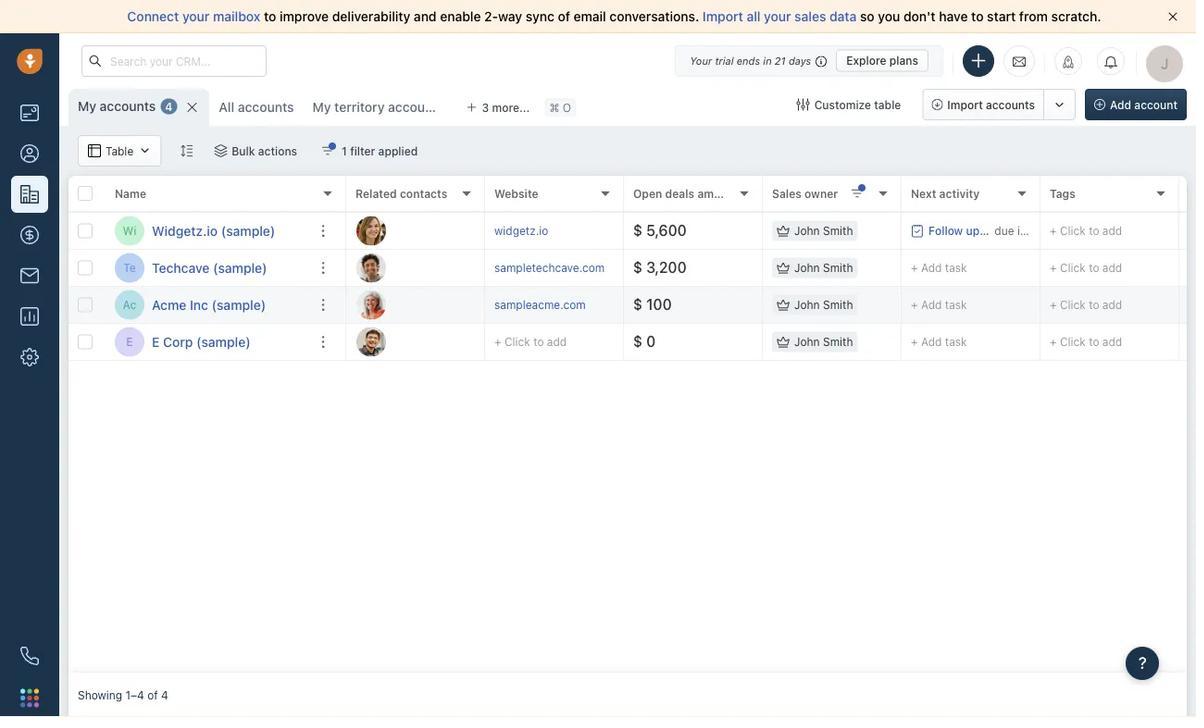 Task type: describe. For each thing, give the bounding box(es) containing it.
close image
[[1168, 12, 1178, 21]]

john smith for $ 100
[[794, 299, 853, 312]]

actions
[[258, 144, 297, 157]]

add inside button
[[1110, 98, 1132, 111]]

add for $ 5,600
[[1103, 224, 1122, 237]]

tags
[[1050, 187, 1076, 200]]

sampletechcave.com
[[494, 262, 605, 274]]

container_wx8msf4aqz5i3rn1 image inside the 1 filter applied button
[[321, 144, 334, 157]]

1
[[342, 144, 347, 157]]

inc
[[190, 297, 208, 312]]

activity
[[939, 187, 980, 200]]

email
[[574, 9, 606, 24]]

3 more...
[[482, 101, 530, 114]]

press space to select this row. row containing acme inc (sample)
[[69, 287, 346, 324]]

showing
[[78, 689, 122, 702]]

1 filter applied button
[[309, 135, 430, 167]]

you
[[878, 9, 900, 24]]

press space to select this row. row containing $ 0
[[346, 324, 1196, 361]]

import accounts group
[[923, 89, 1076, 120]]

row group containing widgetz.io (sample)
[[69, 213, 346, 361]]

bulk actions button
[[202, 135, 309, 167]]

so
[[860, 9, 875, 24]]

way
[[498, 9, 522, 24]]

due
[[995, 225, 1014, 237]]

next activity
[[911, 187, 980, 200]]

add for $ 100
[[1103, 299, 1122, 312]]

from
[[1019, 9, 1048, 24]]

explore
[[846, 54, 887, 67]]

add for $ 100
[[921, 299, 942, 312]]

2
[[1030, 225, 1037, 237]]

style_myh0__igzzd8unmi image
[[180, 144, 193, 157]]

customize
[[814, 98, 871, 111]]

+ click to add for $ 100
[[1050, 299, 1122, 312]]

0 vertical spatial of
[[558, 9, 570, 24]]

te
[[123, 262, 136, 274]]

data
[[830, 9, 857, 24]]

widgetz.io
[[152, 223, 218, 238]]

wi
[[123, 224, 137, 237]]

enable
[[440, 9, 481, 24]]

deliverability
[[332, 9, 410, 24]]

+ click to add for $ 5,600
[[1050, 224, 1122, 237]]

sampleacme.com
[[494, 299, 586, 312]]

name column header
[[106, 176, 346, 213]]

smith for 3,200
[[823, 262, 853, 274]]

$ for $ 100
[[633, 296, 643, 313]]

e for e corp (sample)
[[152, 334, 160, 350]]

bulk
[[232, 144, 255, 157]]

0 vertical spatial in
[[763, 55, 772, 67]]

press space to select this row. row containing widgetz.io (sample)
[[69, 213, 346, 250]]

⌘ o
[[549, 101, 571, 114]]

amount
[[698, 187, 739, 200]]

my accounts link
[[78, 97, 156, 116]]

all accounts
[[219, 100, 294, 115]]

ends
[[737, 55, 760, 67]]

$ 100
[[633, 296, 672, 313]]

conversations.
[[610, 9, 699, 24]]

my for my territory accounts
[[312, 100, 331, 115]]

table
[[106, 144, 134, 157]]

j image for $ 0
[[356, 327, 386, 357]]

plans
[[890, 54, 918, 67]]

connect
[[127, 9, 179, 24]]

import accounts button
[[923, 89, 1044, 120]]

$ for $ 5,600
[[633, 222, 643, 239]]

your
[[690, 55, 712, 67]]

techcave (sample) link
[[152, 259, 267, 277]]

mailbox
[[213, 9, 260, 24]]

click for $ 5,600
[[1060, 224, 1086, 237]]

accounts up applied at top left
[[388, 100, 444, 115]]

row group containing $ 5,600
[[346, 213, 1196, 361]]

add for $ 3,200
[[921, 262, 942, 275]]

table
[[874, 98, 901, 111]]

press space to select this row. row containing e corp (sample)
[[69, 324, 346, 361]]

+ add task for $ 0
[[911, 336, 967, 349]]

0 horizontal spatial of
[[147, 689, 158, 702]]

connect your mailbox to improve deliverability and enable 2-way sync of email conversations. import all your sales data so you don't have to start from scratch.
[[127, 9, 1101, 24]]

related
[[356, 187, 397, 200]]

$ for $ 3,200
[[633, 259, 643, 276]]

my accounts 4
[[78, 99, 173, 114]]

phone element
[[11, 638, 48, 675]]

owner
[[805, 187, 838, 200]]

$ 0
[[633, 333, 656, 351]]

3 more... button
[[456, 94, 540, 120]]

click for $ 0
[[1060, 336, 1086, 349]]

1 your from the left
[[182, 9, 210, 24]]

john for 0
[[794, 336, 820, 349]]

100
[[646, 296, 672, 313]]

acme inc (sample) link
[[152, 296, 266, 314]]

+ click to add for $ 3,200
[[1050, 262, 1122, 274]]

widgetz.io (sample) link
[[152, 222, 275, 240]]

0
[[646, 333, 656, 351]]

and
[[414, 9, 437, 24]]

21
[[775, 55, 786, 67]]

(sample) down acme inc (sample) link
[[196, 334, 251, 350]]

more...
[[492, 101, 530, 114]]

4 inside my accounts 4
[[165, 100, 173, 113]]

container_wx8msf4aqz5i3rn1 image down sales
[[777, 225, 790, 237]]

(sample) right inc
[[212, 297, 266, 312]]

widgetz.io (sample)
[[152, 223, 275, 238]]

task for $ 0
[[945, 336, 967, 349]]

bulk actions
[[232, 144, 297, 157]]

don't
[[904, 9, 936, 24]]

sales
[[772, 187, 802, 200]]

in inside press space to select this row. 'row'
[[1017, 225, 1027, 237]]

1 vertical spatial 4
[[161, 689, 168, 702]]

name row
[[69, 176, 346, 213]]

showing 1–4 of 4
[[78, 689, 168, 702]]

smith for 0
[[823, 336, 853, 349]]

connect your mailbox link
[[127, 9, 264, 24]]

container_wx8msf4aqz5i3rn1 image inside customize table button
[[797, 98, 810, 111]]

+ click to add for $ 0
[[1050, 336, 1122, 349]]

add account button
[[1085, 89, 1187, 120]]

grid containing $ 5,600
[[69, 176, 1196, 673]]

add for $ 0
[[921, 336, 942, 349]]

(sample) down name column header at the left of the page
[[221, 223, 275, 238]]



Task type: vqa. For each thing, say whether or not it's contained in the screenshot.
'Write a subject line' text field
no



Task type: locate. For each thing, give the bounding box(es) containing it.
click for $ 100
[[1060, 299, 1086, 312]]

import all your sales data link
[[703, 9, 860, 24]]

customize table button
[[785, 89, 913, 120]]

accounts for import
[[986, 98, 1035, 111]]

$ left 0 at right
[[633, 333, 643, 351]]

j image
[[356, 216, 386, 246], [356, 327, 386, 357]]

e corp (sample) link
[[152, 333, 251, 351]]

1 j image from the top
[[356, 216, 386, 246]]

$ 3,200
[[633, 259, 687, 276]]

3 john smith from the top
[[794, 299, 853, 312]]

2 vertical spatial task
[[945, 336, 967, 349]]

smith for 5,600
[[823, 224, 853, 237]]

task for $ 3,200
[[945, 262, 967, 275]]

acme inc (sample)
[[152, 297, 266, 312]]

4
[[165, 100, 173, 113], [161, 689, 168, 702]]

2 smith from the top
[[823, 262, 853, 274]]

container_wx8msf4aqz5i3rn1 image inside bulk actions button
[[214, 144, 227, 157]]

import inside button
[[948, 98, 983, 111]]

add
[[1103, 224, 1122, 237], [1103, 262, 1122, 274], [1103, 299, 1122, 312], [547, 336, 567, 349], [1103, 336, 1122, 349]]

j image for $ 5,600
[[356, 216, 386, 246]]

2 john smith from the top
[[794, 262, 853, 274]]

related contacts
[[356, 187, 448, 200]]

1 row group from the left
[[69, 213, 346, 361]]

4 john from the top
[[794, 336, 820, 349]]

3,200
[[646, 259, 687, 276]]

your right all
[[764, 9, 791, 24]]

widgetz.io
[[494, 224, 548, 237]]

$
[[633, 222, 643, 239], [633, 259, 643, 276], [633, 296, 643, 313], [633, 333, 643, 351]]

j image down l icon
[[356, 327, 386, 357]]

2 john from the top
[[794, 262, 820, 274]]

john for 100
[[794, 299, 820, 312]]

4 right 1–4
[[161, 689, 168, 702]]

account
[[1135, 98, 1178, 111]]

1 horizontal spatial in
[[1017, 225, 1027, 237]]

0 horizontal spatial import
[[703, 9, 743, 24]]

1 horizontal spatial my
[[312, 100, 331, 115]]

email image
[[1013, 54, 1026, 69]]

4 $ from the top
[[633, 333, 643, 351]]

import
[[703, 9, 743, 24], [948, 98, 983, 111]]

s image
[[356, 253, 386, 283]]

all accounts button
[[210, 89, 303, 126], [219, 100, 294, 115]]

0 vertical spatial task
[[945, 262, 967, 275]]

john smith for $ 0
[[794, 336, 853, 349]]

import accounts
[[948, 98, 1035, 111]]

accounts right the all
[[238, 100, 294, 115]]

2 + add task from the top
[[911, 299, 967, 312]]

improve
[[280, 9, 329, 24]]

container_wx8msf4aqz5i3rn1 image down next
[[911, 225, 924, 237]]

0 horizontal spatial your
[[182, 9, 210, 24]]

press space to select this row. row containing $ 3,200
[[346, 250, 1196, 287]]

days inside press space to select this row. 'row'
[[1040, 225, 1064, 237]]

your left the mailbox
[[182, 9, 210, 24]]

1 horizontal spatial import
[[948, 98, 983, 111]]

explore plans
[[846, 54, 918, 67]]

widgetz.io link
[[494, 224, 548, 237]]

filter
[[350, 144, 375, 157]]

smith for 100
[[823, 299, 853, 312]]

sampleacme.com link
[[494, 299, 586, 312]]

grid
[[69, 176, 1196, 673]]

open deals amount
[[633, 187, 739, 200]]

1 horizontal spatial of
[[558, 9, 570, 24]]

2 vertical spatial + add task
[[911, 336, 967, 349]]

sales
[[795, 9, 826, 24]]

accounts inside button
[[986, 98, 1035, 111]]

ac
[[123, 299, 136, 312]]

john for 3,200
[[794, 262, 820, 274]]

(sample) down widgetz.io (sample) link
[[213, 260, 267, 275]]

1 vertical spatial + add task
[[911, 299, 967, 312]]

container_wx8msf4aqz5i3rn1 image left customize
[[797, 98, 810, 111]]

open
[[633, 187, 662, 200]]

container_wx8msf4aqz5i3rn1 image
[[88, 144, 101, 157], [214, 144, 227, 157], [321, 144, 334, 157], [777, 262, 790, 275], [777, 299, 790, 312], [777, 336, 790, 349]]

1 john from the top
[[794, 224, 820, 237]]

john
[[794, 224, 820, 237], [794, 262, 820, 274], [794, 299, 820, 312], [794, 336, 820, 349]]

3 smith from the top
[[823, 299, 853, 312]]

row group
[[69, 213, 346, 361], [346, 213, 1196, 361]]

accounts up table
[[100, 99, 156, 114]]

of right sync
[[558, 9, 570, 24]]

explore plans link
[[836, 50, 929, 72]]

+ click to add
[[1050, 224, 1122, 237], [1050, 262, 1122, 274], [1050, 299, 1122, 312], [494, 336, 567, 349], [1050, 336, 1122, 349]]

$ for $ 0
[[633, 333, 643, 351]]

0 vertical spatial + add task
[[911, 262, 967, 275]]

+
[[1050, 224, 1057, 237], [1050, 262, 1057, 274], [911, 262, 918, 275], [1050, 299, 1057, 312], [911, 299, 918, 312], [494, 336, 501, 349], [1050, 336, 1057, 349], [911, 336, 918, 349]]

e
[[152, 334, 160, 350], [126, 336, 133, 349]]

your trial ends in 21 days
[[690, 55, 811, 67]]

all
[[219, 100, 234, 115]]

john smith for $ 3,200
[[794, 262, 853, 274]]

john smith
[[794, 224, 853, 237], [794, 262, 853, 274], [794, 299, 853, 312], [794, 336, 853, 349]]

customize table
[[814, 98, 901, 111]]

phone image
[[20, 647, 39, 666]]

days right 2
[[1040, 225, 1064, 237]]

0 vertical spatial 4
[[165, 100, 173, 113]]

1 task from the top
[[945, 262, 967, 275]]

0 horizontal spatial days
[[789, 55, 811, 67]]

add account
[[1110, 98, 1178, 111]]

e for e
[[126, 336, 133, 349]]

1 vertical spatial j image
[[356, 327, 386, 357]]

trial
[[715, 55, 734, 67]]

3 task from the top
[[945, 336, 967, 349]]

1–4
[[125, 689, 144, 702]]

4 down search your crm... text field
[[165, 100, 173, 113]]

1 vertical spatial import
[[948, 98, 983, 111]]

0 vertical spatial import
[[703, 9, 743, 24]]

3 john from the top
[[794, 299, 820, 312]]

+ add task for $ 100
[[911, 299, 967, 312]]

table button
[[78, 135, 161, 167]]

sales owner
[[772, 187, 838, 200]]

sampletechcave.com link
[[494, 262, 605, 274]]

1 vertical spatial days
[[1040, 225, 1064, 237]]

1 horizontal spatial e
[[152, 334, 160, 350]]

task
[[945, 262, 967, 275], [945, 299, 967, 312], [945, 336, 967, 349]]

techcave (sample)
[[152, 260, 267, 275]]

e left corp
[[152, 334, 160, 350]]

$ left 3,200
[[633, 259, 643, 276]]

+ add task for $ 3,200
[[911, 262, 967, 275]]

in left 21
[[763, 55, 772, 67]]

click for $ 3,200
[[1060, 262, 1086, 274]]

container_wx8msf4aqz5i3rn1 image inside "table" popup button
[[138, 144, 151, 157]]

+ add task
[[911, 262, 967, 275], [911, 299, 967, 312], [911, 336, 967, 349]]

1 vertical spatial in
[[1017, 225, 1027, 237]]

container_wx8msf4aqz5i3rn1 image right table
[[138, 144, 151, 157]]

accounts down email icon
[[986, 98, 1035, 111]]

acme
[[152, 297, 186, 312]]

4 smith from the top
[[823, 336, 853, 349]]

of right 1–4
[[147, 689, 158, 702]]

1 $ from the top
[[633, 222, 643, 239]]

add for $ 0
[[1103, 336, 1122, 349]]

0 horizontal spatial in
[[763, 55, 772, 67]]

contacts
[[400, 187, 448, 200]]

my for my accounts 4
[[78, 99, 96, 114]]

2 your from the left
[[764, 9, 791, 24]]

territory
[[334, 100, 385, 115]]

1 horizontal spatial days
[[1040, 225, 1064, 237]]

2 task from the top
[[945, 299, 967, 312]]

add for $ 3,200
[[1103, 262, 1122, 274]]

press space to select this row. row containing $ 5,600
[[346, 213, 1196, 250]]

0 vertical spatial days
[[789, 55, 811, 67]]

click
[[1060, 224, 1086, 237], [1060, 262, 1086, 274], [1060, 299, 1086, 312], [505, 336, 530, 349], [1060, 336, 1086, 349]]

$ left 5,600
[[633, 222, 643, 239]]

1 filter applied
[[342, 144, 418, 157]]

all
[[747, 9, 761, 24]]

accounts for my
[[100, 99, 156, 114]]

add
[[1110, 98, 1132, 111], [921, 262, 942, 275], [921, 299, 942, 312], [921, 336, 942, 349]]

1 john smith from the top
[[794, 224, 853, 237]]

0 vertical spatial j image
[[356, 216, 386, 246]]

0 horizontal spatial e
[[126, 336, 133, 349]]

0 horizontal spatial my
[[78, 99, 96, 114]]

⌘
[[549, 101, 560, 114]]

name
[[115, 187, 146, 200]]

my territory accounts
[[312, 100, 444, 115]]

john smith for $ 5,600
[[794, 224, 853, 237]]

press space to select this row. row containing techcave (sample)
[[69, 250, 346, 287]]

2 $ from the top
[[633, 259, 643, 276]]

1 vertical spatial of
[[147, 689, 158, 702]]

Search your CRM... text field
[[81, 45, 267, 77]]

container_wx8msf4aqz5i3rn1 image inside "table" popup button
[[88, 144, 101, 157]]

days
[[789, 55, 811, 67], [1040, 225, 1064, 237]]

1 vertical spatial task
[[945, 299, 967, 312]]

1 smith from the top
[[823, 224, 853, 237]]

5,600
[[646, 222, 687, 239]]

my left territory
[[312, 100, 331, 115]]

j image up the s "icon"
[[356, 216, 386, 246]]

1 + add task from the top
[[911, 262, 967, 275]]

my
[[78, 99, 96, 114], [312, 100, 331, 115]]

3 + add task from the top
[[911, 336, 967, 349]]

press space to select this row. row containing $ 100
[[346, 287, 1196, 324]]

applied
[[378, 144, 418, 157]]

deals
[[665, 187, 695, 200]]

1 horizontal spatial your
[[764, 9, 791, 24]]

e down ac
[[126, 336, 133, 349]]

2 row group from the left
[[346, 213, 1196, 361]]

in left 2
[[1017, 225, 1027, 237]]

website
[[494, 187, 539, 200]]

next
[[911, 187, 936, 200]]

4 john smith from the top
[[794, 336, 853, 349]]

press space to select this row. row
[[69, 213, 346, 250], [346, 213, 1196, 250], [69, 250, 346, 287], [346, 250, 1196, 287], [69, 287, 346, 324], [346, 287, 1196, 324], [69, 324, 346, 361], [346, 324, 1196, 361]]

2-
[[484, 9, 498, 24]]

days right 21
[[789, 55, 811, 67]]

techcave
[[152, 260, 210, 275]]

o
[[563, 101, 571, 114]]

task for $ 100
[[945, 299, 967, 312]]

l image
[[356, 290, 386, 320]]

sync
[[526, 9, 554, 24]]

have
[[939, 9, 968, 24]]

my up "table" popup button
[[78, 99, 96, 114]]

your
[[182, 9, 210, 24], [764, 9, 791, 24]]

accounts for all
[[238, 100, 294, 115]]

scratch.
[[1051, 9, 1101, 24]]

john for 5,600
[[794, 224, 820, 237]]

2 j image from the top
[[356, 327, 386, 357]]

$ left 100
[[633, 296, 643, 313]]

3 $ from the top
[[633, 296, 643, 313]]

accounts
[[986, 98, 1035, 111], [100, 99, 156, 114], [238, 100, 294, 115], [388, 100, 444, 115]]

freshworks switcher image
[[20, 689, 39, 708]]

container_wx8msf4aqz5i3rn1 image
[[797, 98, 810, 111], [138, 144, 151, 157], [777, 225, 790, 237], [911, 225, 924, 237]]



